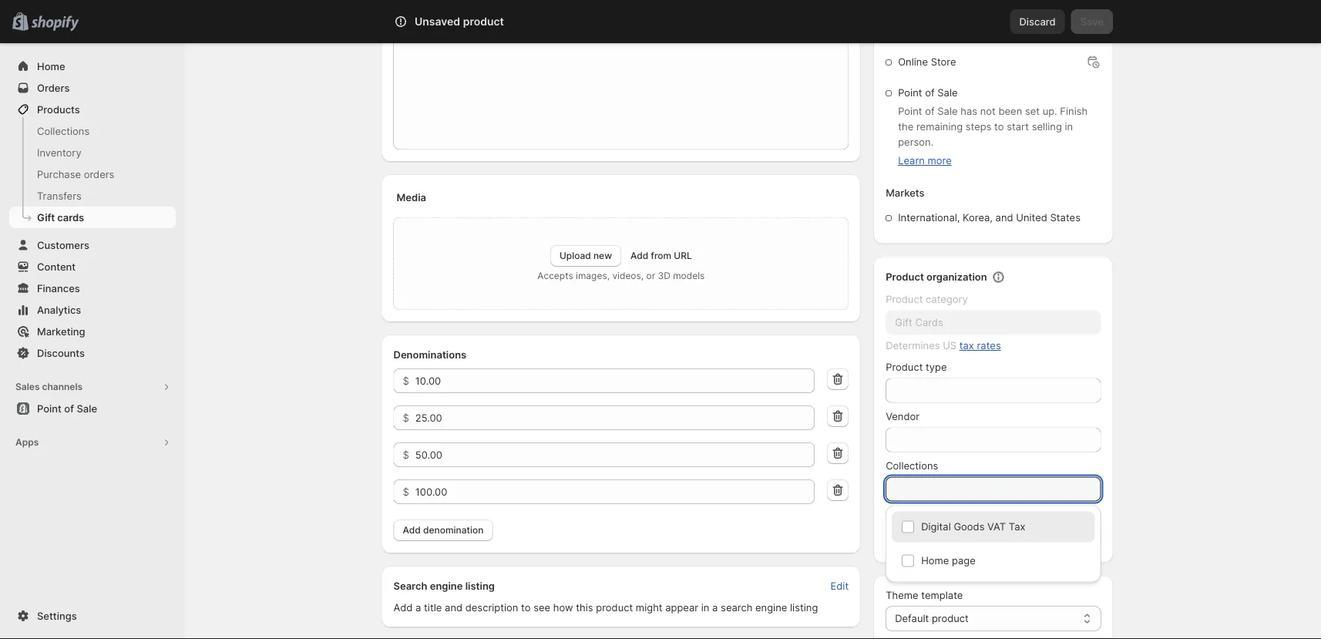 Task type: vqa. For each thing, say whether or not it's contained in the screenshot.
other
no



Task type: describe. For each thing, give the bounding box(es) containing it.
inventory link
[[9, 142, 176, 163]]

0 vertical spatial engine
[[430, 580, 463, 592]]

home link
[[9, 56, 176, 77]]

theme
[[886, 589, 919, 601]]

edit
[[831, 580, 849, 592]]

save
[[1081, 15, 1104, 27]]

product type
[[886, 361, 947, 373]]

of inside point of sale has not been set up. finish the remaining steps to start selling in person. learn more
[[925, 105, 935, 117]]

analytics
[[37, 304, 81, 316]]

default product
[[895, 613, 969, 625]]

title
[[424, 601, 442, 613]]

1 vertical spatial and
[[445, 601, 463, 613]]

3 $ text field from the top
[[415, 480, 815, 504]]

home
[[37, 60, 65, 72]]

selling
[[1032, 121, 1062, 133]]

add for add from url
[[631, 250, 649, 261]]

description
[[465, 601, 518, 613]]

up.
[[1043, 105, 1058, 117]]

store
[[931, 56, 956, 68]]

cards
[[57, 211, 84, 223]]

collections link
[[9, 120, 176, 142]]

unsaved
[[415, 15, 460, 28]]

unsaved product
[[415, 15, 504, 28]]

organization
[[927, 271, 987, 283]]

add a title and description to see how this product might appear in a search engine listing
[[394, 601, 818, 613]]

tax rates link
[[960, 340, 1001, 352]]

start
[[1007, 121, 1029, 133]]

markets
[[886, 187, 925, 199]]

Product type text field
[[886, 378, 1101, 403]]

2 $ from the top
[[403, 412, 409, 424]]

3d
[[658, 270, 671, 281]]

online store
[[898, 56, 956, 68]]

point of sale button
[[0, 398, 185, 419]]

how
[[553, 601, 573, 613]]

1 horizontal spatial collections
[[886, 460, 939, 472]]

2 $ text field from the top
[[415, 443, 815, 467]]

0 horizontal spatial listing
[[465, 580, 495, 592]]

add for add a title and description to see how this product might appear in a search engine listing
[[394, 601, 413, 613]]

person.
[[898, 136, 934, 148]]

search for search engine listing
[[394, 580, 427, 592]]

transfers link
[[9, 185, 176, 207]]

1 $ from the top
[[403, 375, 409, 387]]

0 vertical spatial of
[[925, 87, 935, 99]]

determines us tax rates
[[886, 340, 1001, 352]]

online
[[898, 56, 928, 68]]

upload
[[560, 250, 591, 261]]

point of sale has not been set up. finish the remaining steps to start selling in person. learn more
[[898, 105, 1088, 167]]

see
[[534, 601, 551, 613]]

international, korea, and united states
[[898, 212, 1081, 224]]

steps
[[966, 121, 992, 133]]

edit button
[[821, 575, 858, 597]]

videos,
[[612, 270, 644, 281]]

been
[[999, 105, 1023, 117]]

finances link
[[9, 278, 176, 299]]

1 horizontal spatial channels
[[915, 31, 958, 43]]

settings link
[[9, 605, 176, 627]]

finish
[[1060, 105, 1088, 117]]

models
[[673, 270, 705, 281]]

to inside point of sale has not been set up. finish the remaining steps to start selling in person. learn more
[[995, 121, 1004, 133]]

content
[[37, 261, 76, 273]]

add denomination button
[[394, 520, 493, 541]]

1 horizontal spatial point of sale
[[898, 87, 958, 99]]

product for unsaved product
[[463, 15, 504, 28]]

denomination
[[423, 525, 484, 536]]

accepts
[[538, 270, 573, 281]]

media
[[397, 191, 426, 203]]

discard button
[[1010, 9, 1065, 34]]

might
[[636, 601, 663, 613]]

product for product organization
[[886, 271, 924, 283]]

has
[[961, 105, 978, 117]]

korea,
[[963, 212, 993, 224]]

states
[[1051, 212, 1081, 224]]

0 vertical spatial sales channels
[[886, 31, 958, 43]]

digital goods vat tax image
[[901, 516, 1086, 538]]

upload new
[[560, 250, 612, 261]]

search engine listing
[[394, 580, 495, 592]]

Product category text field
[[886, 310, 1101, 335]]

remaining
[[917, 121, 963, 133]]

discounts link
[[9, 342, 176, 364]]

theme template
[[886, 589, 963, 601]]

denominations
[[394, 348, 467, 360]]

orders
[[37, 82, 70, 94]]

1 horizontal spatial product
[[596, 601, 633, 613]]

0 vertical spatial sale
[[938, 87, 958, 99]]

upload new button
[[550, 245, 621, 267]]

of inside point of sale link
[[64, 402, 74, 414]]

category
[[926, 293, 968, 305]]

learn more link
[[898, 155, 952, 167]]

content link
[[9, 256, 176, 278]]

united
[[1016, 212, 1048, 224]]

rates
[[977, 340, 1001, 352]]

collections inside collections link
[[37, 125, 90, 137]]

sales channels inside "button"
[[15, 381, 83, 392]]

marketing
[[37, 325, 85, 337]]



Task type: locate. For each thing, give the bounding box(es) containing it.
of up remaining
[[925, 105, 935, 117]]

collections up inventory
[[37, 125, 90, 137]]

add left title
[[394, 601, 413, 613]]

2 vertical spatial $ text field
[[415, 480, 815, 504]]

1 horizontal spatial listing
[[790, 601, 818, 613]]

default
[[895, 613, 929, 625]]

in down finish
[[1065, 121, 1073, 133]]

1 $ text field from the top
[[415, 406, 815, 430]]

1 a from the left
[[416, 601, 421, 613]]

search for search
[[456, 15, 489, 27]]

channels down the "discounts" at left bottom
[[42, 381, 83, 392]]

search
[[721, 601, 753, 613]]

search
[[456, 15, 489, 27], [394, 580, 427, 592]]

0 horizontal spatial point of sale
[[37, 402, 97, 414]]

new
[[594, 250, 612, 261]]

international,
[[898, 212, 960, 224]]

1 vertical spatial sales channels
[[15, 381, 83, 392]]

0 horizontal spatial collections
[[37, 125, 90, 137]]

add for add denomination
[[403, 525, 421, 536]]

2 a from the left
[[712, 601, 718, 613]]

1 horizontal spatial a
[[712, 601, 718, 613]]

0 vertical spatial product
[[886, 271, 924, 283]]

tags
[[886, 509, 909, 521]]

2 vertical spatial sale
[[77, 402, 97, 414]]

1 horizontal spatial in
[[1065, 121, 1073, 133]]

0 vertical spatial in
[[1065, 121, 1073, 133]]

0 horizontal spatial sales channels
[[15, 381, 83, 392]]

us
[[943, 340, 957, 352]]

$ text field
[[415, 406, 815, 430], [415, 443, 815, 467], [415, 480, 815, 504]]

2 vertical spatial of
[[64, 402, 74, 414]]

$
[[403, 375, 409, 387], [403, 412, 409, 424], [403, 449, 409, 461], [403, 486, 409, 498]]

search button
[[431, 9, 879, 34]]

0 horizontal spatial to
[[521, 601, 531, 613]]

sales down the "discounts" at left bottom
[[15, 381, 40, 392]]

0 horizontal spatial in
[[701, 601, 710, 613]]

1 horizontal spatial engine
[[756, 601, 787, 613]]

1 horizontal spatial sales
[[886, 31, 912, 43]]

product right unsaved
[[463, 15, 504, 28]]

0 vertical spatial channels
[[915, 31, 958, 43]]

0 vertical spatial add
[[631, 250, 649, 261]]

point up the
[[898, 105, 923, 117]]

determines
[[886, 340, 940, 352]]

0 vertical spatial search
[[456, 15, 489, 27]]

engine up title
[[430, 580, 463, 592]]

1 vertical spatial engine
[[756, 601, 787, 613]]

0 vertical spatial collections
[[37, 125, 90, 137]]

product for product category
[[886, 293, 923, 305]]

a left title
[[416, 601, 421, 613]]

to
[[995, 121, 1004, 133], [521, 601, 531, 613]]

purchase
[[37, 168, 81, 180]]

2 vertical spatial add
[[394, 601, 413, 613]]

marketing link
[[9, 321, 176, 342]]

product right this
[[596, 601, 633, 613]]

of
[[925, 87, 935, 99], [925, 105, 935, 117], [64, 402, 74, 414]]

orders link
[[9, 77, 176, 99]]

settings
[[37, 610, 77, 622]]

0 horizontal spatial a
[[416, 601, 421, 613]]

1 vertical spatial of
[[925, 105, 935, 117]]

type
[[926, 361, 947, 373]]

gift
[[37, 211, 55, 223]]

0 vertical spatial and
[[996, 212, 1014, 224]]

1 vertical spatial point
[[898, 105, 923, 117]]

3 $ from the top
[[403, 449, 409, 461]]

in right appear
[[701, 601, 710, 613]]

0 vertical spatial point
[[898, 87, 923, 99]]

1 vertical spatial sale
[[938, 105, 958, 117]]

set
[[1025, 105, 1040, 117]]

orders
[[84, 168, 114, 180]]

1 vertical spatial listing
[[790, 601, 818, 613]]

product for product type
[[886, 361, 923, 373]]

add from url
[[631, 250, 692, 261]]

Collections text field
[[886, 477, 1101, 502]]

or
[[646, 270, 655, 281]]

analytics link
[[9, 299, 176, 321]]

this
[[576, 601, 593, 613]]

point inside point of sale has not been set up. finish the remaining steps to start selling in person. learn more
[[898, 105, 923, 117]]

sale up remaining
[[938, 105, 958, 117]]

2 vertical spatial point
[[37, 402, 62, 414]]

sale down store
[[938, 87, 958, 99]]

listing
[[465, 580, 495, 592], [790, 601, 818, 613]]

1 vertical spatial add
[[403, 525, 421, 536]]

point of sale link
[[9, 398, 176, 419]]

point down online
[[898, 87, 923, 99]]

1 vertical spatial search
[[394, 580, 427, 592]]

3 product from the top
[[886, 361, 923, 373]]

product down template
[[932, 613, 969, 625]]

collections down vendor
[[886, 460, 939, 472]]

product up product category
[[886, 271, 924, 283]]

of down online store
[[925, 87, 935, 99]]

url
[[674, 250, 692, 261]]

discard
[[1020, 15, 1056, 27]]

1 vertical spatial $ text field
[[415, 443, 815, 467]]

digital goods vat tax option
[[886, 512, 1101, 542]]

in inside point of sale has not been set up. finish the remaining steps to start selling in person. learn more
[[1065, 121, 1073, 133]]

product down determines
[[886, 361, 923, 373]]

add denomination
[[403, 525, 484, 536]]

point
[[898, 87, 923, 99], [898, 105, 923, 117], [37, 402, 62, 414]]

sale
[[938, 87, 958, 99], [938, 105, 958, 117], [77, 402, 97, 414]]

listing right the search
[[790, 601, 818, 613]]

Vendor text field
[[886, 428, 1101, 452]]

apps
[[15, 437, 39, 448]]

not
[[980, 105, 996, 117]]

0 horizontal spatial engine
[[430, 580, 463, 592]]

1 vertical spatial channels
[[42, 381, 83, 392]]

2 product from the top
[[886, 293, 923, 305]]

vendor
[[886, 411, 920, 423]]

discounts
[[37, 347, 85, 359]]

channels inside "button"
[[42, 381, 83, 392]]

add
[[631, 250, 649, 261], [403, 525, 421, 536], [394, 601, 413, 613]]

1 horizontal spatial search
[[456, 15, 489, 27]]

the
[[898, 121, 914, 133]]

channels
[[915, 31, 958, 43], [42, 381, 83, 392]]

0 horizontal spatial channels
[[42, 381, 83, 392]]

add left the from
[[631, 250, 649, 261]]

sale inside button
[[77, 402, 97, 414]]

to left the start at the right top
[[995, 121, 1004, 133]]

0 vertical spatial point of sale
[[898, 87, 958, 99]]

transfers
[[37, 190, 82, 202]]

inventory
[[37, 146, 81, 158]]

products link
[[9, 99, 176, 120]]

and right korea,
[[996, 212, 1014, 224]]

sales inside "button"
[[15, 381, 40, 392]]

point of sale down sales channels "button"
[[37, 402, 97, 414]]

1 vertical spatial product
[[886, 293, 923, 305]]

customers link
[[9, 234, 176, 256]]

1 horizontal spatial to
[[995, 121, 1004, 133]]

sales channels down the "discounts" at left bottom
[[15, 381, 83, 392]]

learn
[[898, 155, 925, 167]]

appear
[[666, 601, 699, 613]]

1 vertical spatial in
[[701, 601, 710, 613]]

point of sale
[[898, 87, 958, 99], [37, 402, 97, 414]]

sale down sales channels "button"
[[77, 402, 97, 414]]

template
[[922, 589, 963, 601]]

1 product from the top
[[886, 271, 924, 283]]

to left see
[[521, 601, 531, 613]]

1 vertical spatial collections
[[886, 460, 939, 472]]

2 horizontal spatial product
[[932, 613, 969, 625]]

0 vertical spatial sales
[[886, 31, 912, 43]]

a left the search
[[712, 601, 718, 613]]

0 horizontal spatial sales
[[15, 381, 40, 392]]

purchase orders
[[37, 168, 114, 180]]

add left the denomination
[[403, 525, 421, 536]]

0 horizontal spatial product
[[463, 15, 504, 28]]

point of sale inside button
[[37, 402, 97, 414]]

point inside button
[[37, 402, 62, 414]]

add inside button
[[403, 525, 421, 536]]

shopify image
[[31, 16, 79, 31]]

1 vertical spatial point of sale
[[37, 402, 97, 414]]

0 vertical spatial to
[[995, 121, 1004, 133]]

engine
[[430, 580, 463, 592], [756, 601, 787, 613]]

product
[[886, 271, 924, 283], [886, 293, 923, 305], [886, 361, 923, 373]]

point up apps
[[37, 402, 62, 414]]

accepts images, videos, or 3d models
[[538, 270, 705, 281]]

more
[[928, 155, 952, 167]]

2 vertical spatial product
[[886, 361, 923, 373]]

point of sale down online store
[[898, 87, 958, 99]]

1 vertical spatial to
[[521, 601, 531, 613]]

sale inside point of sale has not been set up. finish the remaining steps to start selling in person. learn more
[[938, 105, 958, 117]]

save button
[[1071, 9, 1113, 34]]

4 $ from the top
[[403, 486, 409, 498]]

listing up description
[[465, 580, 495, 592]]

finances
[[37, 282, 80, 294]]

0 horizontal spatial search
[[394, 580, 427, 592]]

tax
[[960, 340, 974, 352]]

0 vertical spatial listing
[[465, 580, 495, 592]]

search inside search button
[[456, 15, 489, 27]]

a
[[416, 601, 421, 613], [712, 601, 718, 613]]

and right title
[[445, 601, 463, 613]]

collections list box
[[886, 512, 1101, 576]]

of down sales channels "button"
[[64, 402, 74, 414]]

1 horizontal spatial and
[[996, 212, 1014, 224]]

sales channels up online store
[[886, 31, 958, 43]]

product down product organization
[[886, 293, 923, 305]]

$ text field
[[415, 369, 815, 393]]

purchase orders link
[[9, 163, 176, 185]]

sales up online
[[886, 31, 912, 43]]

product for default product
[[932, 613, 969, 625]]

product category
[[886, 293, 968, 305]]

and
[[996, 212, 1014, 224], [445, 601, 463, 613]]

gift cards link
[[9, 207, 176, 228]]

apps button
[[9, 432, 176, 453]]

0 horizontal spatial and
[[445, 601, 463, 613]]

engine right the search
[[756, 601, 787, 613]]

products
[[37, 103, 80, 115]]

channels up store
[[915, 31, 958, 43]]

product
[[463, 15, 504, 28], [596, 601, 633, 613], [932, 613, 969, 625]]

0 vertical spatial $ text field
[[415, 406, 815, 430]]

1 vertical spatial sales
[[15, 381, 40, 392]]

1 horizontal spatial sales channels
[[886, 31, 958, 43]]



